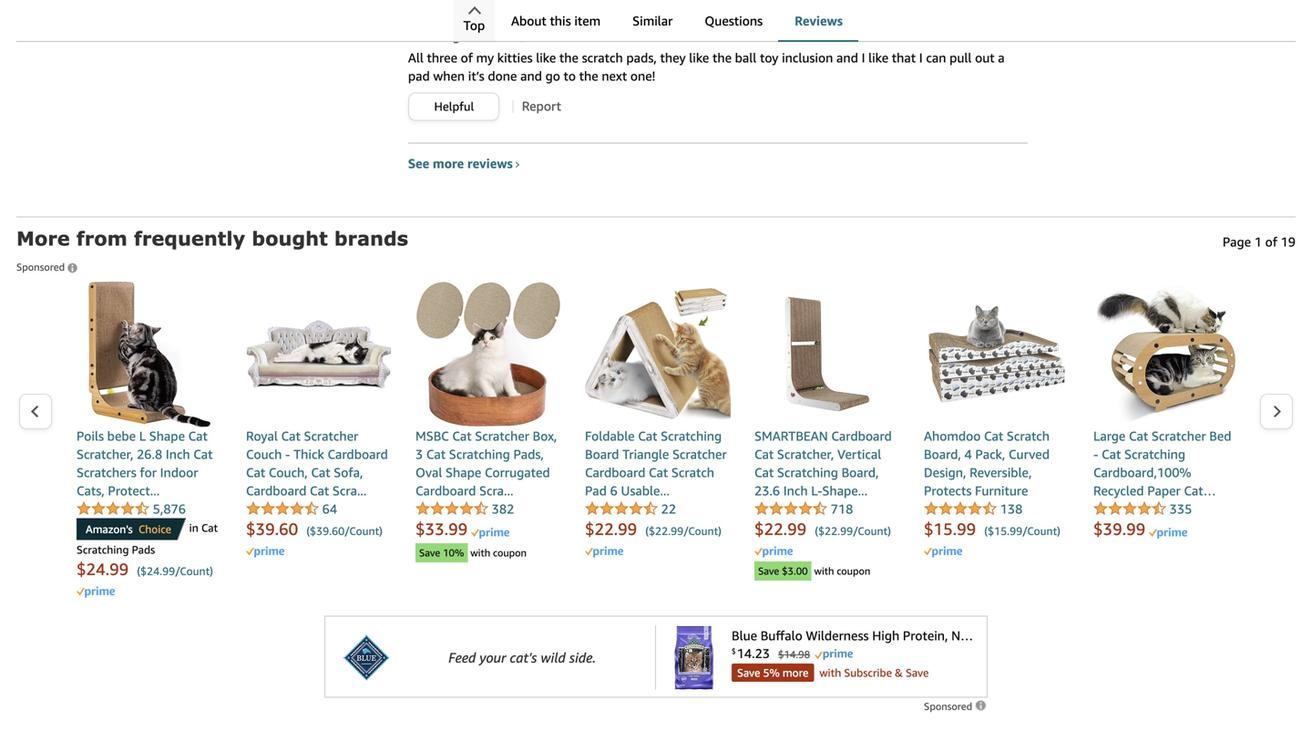 Task type: locate. For each thing, give the bounding box(es) containing it.
ahomdoo
[[925, 429, 981, 444]]

scratcher, down 'smartbean'
[[778, 447, 835, 462]]

with right $3.00
[[815, 565, 835, 577]]

smartbean cardboard cat scratcher, vertical cat scratching board, 23.6 inch l-shape cat scratch pads with built-in catnip toy balls, wall-mount cat scratchers for indoor cats image
[[755, 281, 901, 427]]

$22.99 ($22.99/count) down 718 link
[[755, 519, 892, 539]]

inch up 718 link
[[784, 483, 808, 498]]

1 scratcher, from the left
[[77, 447, 133, 462]]

large cat scratcher bed - cat scratching cardboard,100% recycled paper cat scratchers for indoor cats and kitten, chemical-free materials cat scratcher lounge - cat scratch pad image
[[1094, 281, 1240, 427]]

2 scra... from the left
[[480, 483, 514, 498]]

amazon's
[[86, 523, 133, 536]]

0 vertical spatial | image
[[521, 30, 522, 43]]

cat
[[188, 429, 208, 444], [281, 429, 301, 444], [453, 429, 472, 444], [638, 429, 658, 444], [985, 429, 1004, 444], [1130, 429, 1149, 444], [194, 447, 213, 462], [427, 447, 446, 462], [755, 447, 774, 462], [1102, 447, 1122, 462], [246, 465, 266, 480], [311, 465, 331, 480], [649, 465, 669, 480], [755, 465, 774, 480], [310, 483, 329, 498], [201, 522, 218, 534]]

a
[[999, 50, 1005, 65]]

cats,
[[77, 483, 105, 498]]

sponsored link
[[16, 252, 77, 275], [925, 700, 988, 713]]

1 horizontal spatial -
[[1094, 447, 1099, 462]]

scratch up curved
[[1007, 429, 1050, 444]]

$15.99 ($15.99/count)
[[925, 519, 1061, 539]]

$39.60
[[246, 519, 298, 539]]

0 horizontal spatial $22.99
[[585, 519, 638, 539]]

1 horizontal spatial sponsored
[[925, 701, 976, 713]]

0 horizontal spatial board,
[[842, 465, 879, 480]]

done
[[488, 68, 517, 84]]

inch
[[166, 447, 190, 462], [784, 483, 808, 498]]

of left my on the left of page
[[461, 50, 473, 65]]

1 $22.99 from the left
[[585, 519, 638, 539]]

helpful
[[434, 99, 474, 114]]

($22.99/count) down 718
[[815, 525, 892, 538]]

0 vertical spatial in
[[467, 10, 477, 25]]

1 horizontal spatial like
[[690, 50, 710, 65]]

1 ($22.99/count) from the left
[[646, 525, 722, 538]]

0 horizontal spatial coupon
[[493, 547, 527, 559]]

1 vertical spatial of
[[1266, 234, 1278, 249]]

1 scra... from the left
[[333, 483, 367, 498]]

scratcher inside royal cat scratcher couch - thick cardboard cat couch, cat sofa, cardboard cat scra...
[[304, 429, 359, 444]]

scratch
[[1007, 429, 1050, 444], [672, 465, 715, 480]]

0 horizontal spatial $22.99 ($22.99/count)
[[585, 519, 722, 539]]

0 vertical spatial shape
[[149, 429, 185, 444]]

1 vertical spatial sponsored
[[925, 701, 976, 713]]

1 - from the left
[[285, 447, 290, 462]]

scratching up cardboard,100%
[[1125, 447, 1186, 462]]

board, up design,
[[925, 447, 962, 462]]

0 horizontal spatial -
[[285, 447, 290, 462]]

1 horizontal spatial with
[[815, 565, 835, 577]]

scratcher, inside poils bebe l shape cat scratcher, 26.8 inch cat scratchers for indoor cats, protect...
[[77, 447, 133, 462]]

to
[[564, 68, 576, 84]]

foldable cat scratching board triangle scratcher cardboard cat scratch pad 6 usable sides cat scratcher for indoor cat vertical cat board pads cat scratching post image
[[585, 281, 731, 427]]

scratcher for $39.60
[[304, 429, 359, 444]]

list
[[53, 281, 1260, 599]]

0 vertical spatial sponsored link
[[16, 252, 77, 275]]

scratcher inside the msbc cat scratcher box, 3 cat scratching pads, oval shape corrugated cardboard scra...
[[475, 429, 530, 444]]

2 $22.99 ($22.99/count) from the left
[[755, 519, 892, 539]]

0 horizontal spatial scra...
[[333, 483, 367, 498]]

couch
[[246, 447, 282, 462]]

coupon down 382
[[493, 547, 527, 559]]

frequently
[[134, 227, 245, 250]]

3 like from the left
[[869, 50, 889, 65]]

like right they
[[690, 50, 710, 65]]

1 horizontal spatial scratcher,
[[778, 447, 835, 462]]

shape right oval at the left
[[446, 465, 482, 480]]

$22.99 ($22.99/count) down 22
[[585, 519, 722, 539]]

scratching up corrugated
[[449, 447, 510, 462]]

i left 'can' on the top of the page
[[920, 50, 923, 65]]

scratching for $39.99
[[1125, 447, 1186, 462]]

save left $3.00
[[759, 565, 780, 577]]

inch inside poils bebe l shape cat scratcher, 26.8 inch cat scratchers for indoor cats, protect...
[[166, 447, 190, 462]]

verified purchase link
[[531, 28, 621, 43]]

1 horizontal spatial inch
[[784, 483, 808, 498]]

scratch inside foldable cat scratching board triangle scratcher cardboard cat scratch pad 6 usable...
[[672, 465, 715, 480]]

go
[[546, 68, 561, 84]]

all three of my kitties like the scratch pads, they like the ball toy inclusion and i like that i can pull out a pad when it's done and go to the next one!
[[408, 50, 1005, 84]]

19
[[1282, 234, 1297, 249]]

- for $39.99
[[1094, 447, 1099, 462]]

in right the choice
[[189, 522, 199, 534]]

335
[[1170, 502, 1193, 517]]

msbc cat scratcher box, 3 cat scratching pads, oval shape corrugated cardboard scratcher, reversible cat scratch couch bed for indoor cats kitten, protecting furniture (wood-grain) image
[[416, 281, 562, 427]]

$3.00
[[782, 565, 808, 577]]

2 $22.99 from the left
[[755, 519, 807, 539]]

pads
[[132, 543, 155, 556]]

1 $22.99 ($22.99/count) from the left
[[585, 519, 722, 539]]

1 horizontal spatial $22.99
[[755, 519, 807, 539]]

and
[[837, 50, 859, 65], [521, 68, 542, 84]]

cardboard up 6
[[585, 465, 646, 480]]

design,
[[925, 465, 967, 480]]

0 horizontal spatial of
[[461, 50, 473, 65]]

royal cat scratcher couch - thick cardboard cat couch, cat sofa, cardboard cat scra... link
[[246, 281, 392, 500]]

scratcher inside foldable cat scratching board triangle scratcher cardboard cat scratch pad 6 usable...
[[673, 447, 727, 462]]

scra... down sofa,
[[333, 483, 367, 498]]

0 vertical spatial scratch
[[1007, 429, 1050, 444]]

poils bebe l shape cat scratcher, 26.8 inch cat scratchers for indoor cats, protect... link
[[77, 281, 222, 500]]

0 horizontal spatial save
[[419, 547, 441, 559]]

the
[[481, 10, 500, 25], [560, 50, 579, 65], [713, 50, 732, 65], [580, 68, 599, 84]]

reviews
[[468, 156, 513, 171]]

shape inside the msbc cat scratcher box, 3 cat scratching pads, oval shape corrugated cardboard scra...
[[446, 465, 482, 480]]

0 horizontal spatial inch
[[166, 447, 190, 462]]

1 horizontal spatial i
[[920, 50, 923, 65]]

3
[[416, 447, 423, 462]]

in cat scratching pads
[[77, 522, 218, 556]]

of right 1
[[1266, 234, 1278, 249]]

with right 10%
[[471, 547, 491, 559]]

- inside royal cat scratcher couch - thick cardboard cat couch, cat sofa, cardboard cat scra...
[[285, 447, 290, 462]]

scratching inside smartbean cardboard cat scratcher, vertical cat scratching board, 23.6 inch l-shape...
[[778, 465, 839, 480]]

1 horizontal spatial | image
[[521, 30, 522, 43]]

leave feedback on sponsored ad element
[[925, 701, 988, 713]]

0 vertical spatial sponsored
[[16, 261, 67, 273]]

1 vertical spatial coupon
[[837, 565, 871, 577]]

previous image
[[30, 405, 40, 418]]

0 vertical spatial save
[[419, 547, 441, 559]]

smartbean cardboard cat scratcher, vertical cat scratching board, 23.6 inch l-shape...
[[755, 429, 892, 498]]

united
[[503, 10, 542, 25]]

shape
[[149, 429, 185, 444], [446, 465, 482, 480]]

22 link
[[585, 502, 677, 518]]

i left that
[[862, 50, 866, 65]]

1 horizontal spatial $22.99 ($22.99/count)
[[755, 519, 892, 539]]

2 - from the left
[[1094, 447, 1099, 462]]

scratching up l-
[[778, 465, 839, 480]]

- up the couch,
[[285, 447, 290, 462]]

$22.99 down 718 link
[[755, 519, 807, 539]]

foldable
[[585, 429, 635, 444]]

and right inclusion
[[837, 50, 859, 65]]

0 vertical spatial with
[[471, 547, 491, 559]]

($22.99/count) for 22
[[646, 525, 722, 538]]

1 vertical spatial shape
[[446, 465, 482, 480]]

0 vertical spatial of
[[461, 50, 473, 65]]

$22.99
[[585, 519, 638, 539], [755, 519, 807, 539]]

2 ($22.99/count) from the left
[[815, 525, 892, 538]]

the up to
[[560, 50, 579, 65]]

scratcher right triangle
[[673, 447, 727, 462]]

1 horizontal spatial save
[[759, 565, 780, 577]]

scratcher inside large cat scratcher bed - cat scratching cardboard,100% recycled paper cat…
[[1152, 429, 1207, 444]]

2023
[[675, 10, 705, 25]]

october
[[603, 10, 650, 25]]

1 horizontal spatial ($22.99/count)
[[815, 525, 892, 538]]

coupon right $3.00
[[837, 565, 871, 577]]

($22.99/count)
[[646, 525, 722, 538], [815, 525, 892, 538]]

1 horizontal spatial of
[[1266, 234, 1278, 249]]

cardboard inside foldable cat scratching board triangle scratcher cardboard cat scratch pad 6 usable...
[[585, 465, 646, 480]]

scratcher up pads,
[[475, 429, 530, 444]]

$22.99 down 22 link
[[585, 519, 638, 539]]

in up color: light brown
[[467, 10, 477, 25]]

save
[[419, 547, 441, 559], [759, 565, 780, 577]]

0 horizontal spatial i
[[862, 50, 866, 65]]

pull
[[950, 50, 972, 65]]

save left 10%
[[419, 547, 441, 559]]

1 vertical spatial and
[[521, 68, 542, 84]]

scratching up triangle
[[661, 429, 722, 444]]

about
[[511, 13, 547, 28]]

page 1 of 19
[[1223, 234, 1297, 249]]

10%
[[443, 547, 464, 559]]

1 horizontal spatial board,
[[925, 447, 962, 462]]

kitties
[[498, 50, 533, 65]]

in
[[467, 10, 477, 25], [189, 522, 199, 534]]

scratching inside in cat scratching pads
[[77, 543, 129, 556]]

royal cat scratcher couch - thick cardboard cat couch, cat sofa, cardboard cat scratcher couch, cat scratchers for indoor cats, cat couch bed with cat scratcher cardboard (large) image
[[246, 281, 392, 427]]

from
[[76, 227, 127, 250]]

scratch up 22
[[672, 465, 715, 480]]

0 vertical spatial inch
[[166, 447, 190, 462]]

| image down about
[[521, 30, 522, 43]]

0 horizontal spatial in
[[189, 522, 199, 534]]

cardboard up vertical
[[832, 429, 892, 444]]

list containing $39.60
[[53, 281, 1260, 599]]

$24.99 ($24.99/count)
[[77, 559, 213, 579]]

report link
[[522, 99, 562, 114]]

of inside the 'all three of my kitties like the scratch pads, they like the ball toy inclusion and i like that i can pull out a pad when it's done and go to the next one!'
[[461, 50, 473, 65]]

scratcher up 'thick'
[[304, 429, 359, 444]]

0 horizontal spatial shape
[[149, 429, 185, 444]]

2 scratcher, from the left
[[778, 447, 835, 462]]

and left the go
[[521, 68, 542, 84]]

like up the go
[[536, 50, 556, 65]]

1 vertical spatial in
[[189, 522, 199, 534]]

0 vertical spatial board,
[[925, 447, 962, 462]]

board,
[[925, 447, 962, 462], [842, 465, 879, 480]]

shape right l
[[149, 429, 185, 444]]

pad
[[585, 483, 607, 498]]

ahomdoo cat scratch board, 4 pack, curved design, reversible, protects furniture image
[[925, 281, 1070, 427]]

0 horizontal spatial and
[[521, 68, 542, 84]]

of
[[461, 50, 473, 65], [1266, 234, 1278, 249]]

top
[[464, 18, 485, 33]]

navigation
[[16, 0, 1297, 42]]

scra... inside the msbc cat scratcher box, 3 cat scratching pads, oval shape corrugated cardboard scra...
[[480, 483, 514, 498]]

like left that
[[869, 50, 889, 65]]

royal cat scratcher couch - thick cardboard cat couch, cat sofa, cardboard cat scra...
[[246, 429, 388, 498]]

on
[[585, 10, 600, 25]]

0 horizontal spatial sponsored link
[[16, 252, 77, 275]]

($22.99/count) down 22
[[646, 525, 722, 538]]

save $3.00 with coupon
[[759, 565, 871, 577]]

amazon's choice
[[86, 523, 171, 536]]

0 horizontal spatial with
[[471, 547, 491, 559]]

inch up indoor at the left bottom of the page
[[166, 447, 190, 462]]

- inside large cat scratcher bed - cat scratching cardboard,100% recycled paper cat…
[[1094, 447, 1099, 462]]

cardboard down the couch,
[[246, 483, 307, 498]]

toy
[[760, 50, 779, 65]]

scratcher for $33.99
[[475, 429, 530, 444]]

cardboard inside the msbc cat scratcher box, 3 cat scratching pads, oval shape corrugated cardboard scra...
[[416, 483, 476, 498]]

0 horizontal spatial scratcher,
[[77, 447, 133, 462]]

save 10% with coupon
[[419, 547, 527, 559]]

1 horizontal spatial coupon
[[837, 565, 871, 577]]

scratching up the $24.99
[[77, 543, 129, 556]]

0 horizontal spatial scratch
[[672, 465, 715, 480]]

- down the 'large'
[[1094, 447, 1099, 462]]

1 vertical spatial scratch
[[672, 465, 715, 480]]

scratcher left bed at the bottom of the page
[[1152, 429, 1207, 444]]

navigation containing about this item
[[16, 0, 1297, 42]]

| image left "report" link
[[513, 100, 514, 113]]

cardboard down oval at the left
[[416, 483, 476, 498]]

1 vertical spatial with
[[815, 565, 835, 577]]

with for $22.99
[[815, 565, 835, 577]]

next image
[[1273, 405, 1283, 418]]

1 horizontal spatial scra...
[[480, 483, 514, 498]]

0 horizontal spatial ($22.99/count)
[[646, 525, 722, 538]]

scra... up 382
[[480, 483, 514, 498]]

1 horizontal spatial shape
[[446, 465, 482, 480]]

2 horizontal spatial like
[[869, 50, 889, 65]]

1 horizontal spatial scratch
[[1007, 429, 1050, 444]]

list inside the more from frequently bought brands main content
[[53, 281, 1260, 599]]

scratcher, up scratchers
[[77, 447, 133, 462]]

scratching inside large cat scratcher bed - cat scratching cardboard,100% recycled paper cat…
[[1125, 447, 1186, 462]]

scratching inside the msbc cat scratcher box, 3 cat scratching pads, oval shape corrugated cardboard scra...
[[449, 447, 510, 462]]

1 vertical spatial board,
[[842, 465, 879, 480]]

| image
[[521, 30, 522, 43], [513, 100, 514, 113]]

0 horizontal spatial sponsored
[[16, 261, 67, 273]]

verified purchase
[[531, 30, 621, 43]]

1 horizontal spatial and
[[837, 50, 859, 65]]

corrugated
[[485, 465, 550, 480]]

($24.99/count)
[[137, 565, 213, 578]]

($39.60/count)
[[307, 525, 383, 538]]

0 horizontal spatial | image
[[513, 100, 514, 113]]

of for 19
[[1266, 234, 1278, 249]]

1 vertical spatial save
[[759, 565, 780, 577]]

1 vertical spatial inch
[[784, 483, 808, 498]]

382
[[492, 502, 514, 517]]

questions
[[705, 13, 763, 28]]

scratching inside foldable cat scratching board triangle scratcher cardboard cat scratch pad 6 usable...
[[661, 429, 722, 444]]

scratch
[[582, 50, 623, 65]]

5,876
[[153, 502, 186, 517]]

1 horizontal spatial sponsored link
[[925, 700, 988, 713]]

curved
[[1009, 447, 1050, 462]]

board, down vertical
[[842, 465, 879, 480]]

0 horizontal spatial like
[[536, 50, 556, 65]]

$22.99 ($22.99/count)
[[585, 519, 722, 539], [755, 519, 892, 539]]

26.8
[[137, 447, 162, 462]]

0 vertical spatial coupon
[[493, 547, 527, 559]]



Task type: describe. For each thing, give the bounding box(es) containing it.
l-
[[812, 483, 823, 498]]

more from frequently bought brands
[[16, 227, 409, 250]]

smartbean cardboard cat scratcher, vertical cat scratching board, 23.6 inch l-shape... link
[[755, 281, 901, 500]]

shape...
[[823, 483, 868, 498]]

($15.99/count)
[[985, 525, 1061, 538]]

cardboard up sofa,
[[328, 447, 388, 462]]

$33.99
[[416, 519, 468, 539]]

2 like from the left
[[690, 50, 710, 65]]

usable...
[[621, 483, 670, 498]]

when
[[433, 68, 465, 84]]

box,
[[533, 429, 557, 444]]

board, inside the ahomdoo cat scratch board, 4 pack, curved design, reversible, protects furniture
[[925, 447, 962, 462]]

item
[[575, 13, 601, 28]]

save for $22.99
[[759, 565, 780, 577]]

of for my
[[461, 50, 473, 65]]

1 vertical spatial | image
[[513, 100, 514, 113]]

scratcher, inside smartbean cardboard cat scratcher, vertical cat scratching board, 23.6 inch l-shape...
[[778, 447, 835, 462]]

138 link
[[925, 502, 1023, 518]]

msbc
[[416, 429, 449, 444]]

6
[[610, 483, 618, 498]]

scratcher for $39.99
[[1152, 429, 1207, 444]]

cat inside the ahomdoo cat scratch board, 4 pack, curved design, reversible, protects furniture
[[985, 429, 1004, 444]]

bebe
[[107, 429, 136, 444]]

pad
[[408, 68, 430, 84]]

more
[[433, 156, 464, 171]]

23.6
[[755, 483, 781, 498]]

report
[[522, 99, 562, 114]]

pads,
[[627, 50, 657, 65]]

sponsored for bottommost sponsored link
[[925, 701, 976, 713]]

$39.99 link
[[1094, 519, 1150, 539]]

in inside in cat scratching pads
[[189, 522, 199, 534]]

shape inside poils bebe l shape cat scratcher, 26.8 inch cat scratchers for indoor cats, protect...
[[149, 429, 185, 444]]

cat…
[[1185, 483, 1217, 498]]

Helpful submit
[[409, 94, 499, 120]]

poils bebe l shape cat scratcher, 26.8 inch cat scratchers for indoor cats, protecting furniture cat scratch pad, cardboard cat scratching with ball toy, catnip, large image
[[77, 281, 222, 427]]

board
[[585, 447, 619, 462]]

5,876 link
[[77, 502, 186, 518]]

1 i from the left
[[862, 50, 866, 65]]

$39.60 ($39.60/count)
[[246, 519, 383, 539]]

with for $33.99
[[471, 547, 491, 559]]

coupon for $22.99
[[837, 565, 871, 577]]

reviewed
[[408, 10, 463, 25]]

indoor
[[160, 465, 198, 480]]

pads,
[[514, 447, 544, 462]]

see more reviews link
[[408, 156, 521, 171]]

recycled
[[1094, 483, 1145, 498]]

royal
[[246, 429, 278, 444]]

26,
[[654, 10, 672, 25]]

color:
[[408, 28, 443, 43]]

$22.99 ($22.99/count) for 718
[[755, 519, 892, 539]]

$24.99
[[77, 559, 129, 579]]

purchase
[[574, 30, 621, 43]]

l
[[139, 429, 146, 444]]

coupon for $33.99
[[493, 547, 527, 559]]

thick
[[294, 447, 324, 462]]

navigation inside the more from frequently bought brands main content
[[16, 0, 1297, 42]]

large cat scratcher bed - cat scratching cardboard,100% recycled paper cat…
[[1094, 429, 1232, 498]]

see
[[408, 156, 430, 171]]

three
[[427, 50, 458, 65]]

cardboard inside smartbean cardboard cat scratcher, vertical cat scratching board, 23.6 inch l-shape...
[[832, 429, 892, 444]]

poils
[[77, 429, 104, 444]]

($22.99/count) for 718
[[815, 525, 892, 538]]

64
[[322, 502, 337, 517]]

$22.99 for pad
[[585, 519, 638, 539]]

ahomdoo cat scratch board, 4 pack, curved design, reversible, protects furniture link
[[925, 281, 1070, 500]]

reviewed in the united states on october 26, 2023
[[408, 10, 705, 25]]

they
[[661, 50, 686, 65]]

- for $39.60
[[285, 447, 290, 462]]

1 vertical spatial sponsored link
[[925, 700, 988, 713]]

ball
[[735, 50, 757, 65]]

triangle
[[623, 447, 669, 462]]

the up "brown"
[[481, 10, 500, 25]]

choice
[[139, 523, 171, 536]]

all
[[408, 50, 424, 65]]

oval
[[416, 465, 443, 480]]

335 link
[[1094, 502, 1193, 518]]

that
[[892, 50, 916, 65]]

color: light brown
[[408, 28, 513, 43]]

next
[[602, 68, 627, 84]]

scratching for $22.99
[[778, 465, 839, 480]]

1 horizontal spatial in
[[467, 10, 477, 25]]

this
[[550, 13, 571, 28]]

22
[[662, 502, 677, 517]]

382 link
[[416, 502, 514, 518]]

sponsored for the top sponsored link
[[16, 261, 67, 273]]

more from frequently bought brands main content
[[0, 0, 1313, 731]]

large cat scratcher bed - cat scratching cardboard,100% recycled paper cat… link
[[1094, 281, 1240, 500]]

inclusion
[[782, 50, 834, 65]]

0 vertical spatial and
[[837, 50, 859, 65]]

the right to
[[580, 68, 599, 84]]

about this item
[[511, 13, 601, 28]]

large
[[1094, 429, 1126, 444]]

board, inside smartbean cardboard cat scratcher, vertical cat scratching board, 23.6 inch l-shape...
[[842, 465, 879, 480]]

page
[[1223, 234, 1252, 249]]

$22.99 ($22.99/count) for 22
[[585, 519, 722, 539]]

718 link
[[755, 502, 854, 518]]

$33.99 link
[[416, 519, 471, 539]]

more
[[16, 227, 70, 250]]

inch inside smartbean cardboard cat scratcher, vertical cat scratching board, 23.6 inch l-shape...
[[784, 483, 808, 498]]

bought
[[252, 227, 328, 250]]

the left ball
[[713, 50, 732, 65]]

138
[[1001, 502, 1023, 517]]

protects
[[925, 483, 972, 498]]

2 i from the left
[[920, 50, 923, 65]]

1 like from the left
[[536, 50, 556, 65]]

vertical
[[838, 447, 882, 462]]

reversible,
[[970, 465, 1032, 480]]

scratchers
[[77, 465, 137, 480]]

1
[[1255, 234, 1263, 249]]

scratching for $33.99
[[449, 447, 510, 462]]

light
[[446, 28, 473, 43]]

msbc cat scratcher box, 3 cat scratching pads, oval shape corrugated cardboard scra... link
[[416, 281, 562, 500]]

scra... inside royal cat scratcher couch - thick cardboard cat couch, cat sofa, cardboard cat scra...
[[333, 483, 367, 498]]

smartbean
[[755, 429, 829, 444]]

scratch inside the ahomdoo cat scratch board, 4 pack, curved design, reversible, protects furniture
[[1007, 429, 1050, 444]]

bed
[[1210, 429, 1232, 444]]

it's
[[468, 68, 485, 84]]

$22.99 for inch
[[755, 519, 807, 539]]

cat inside in cat scratching pads
[[201, 522, 218, 534]]

save for $33.99
[[419, 547, 441, 559]]



Task type: vqa. For each thing, say whether or not it's contained in the screenshot.
middle OR
no



